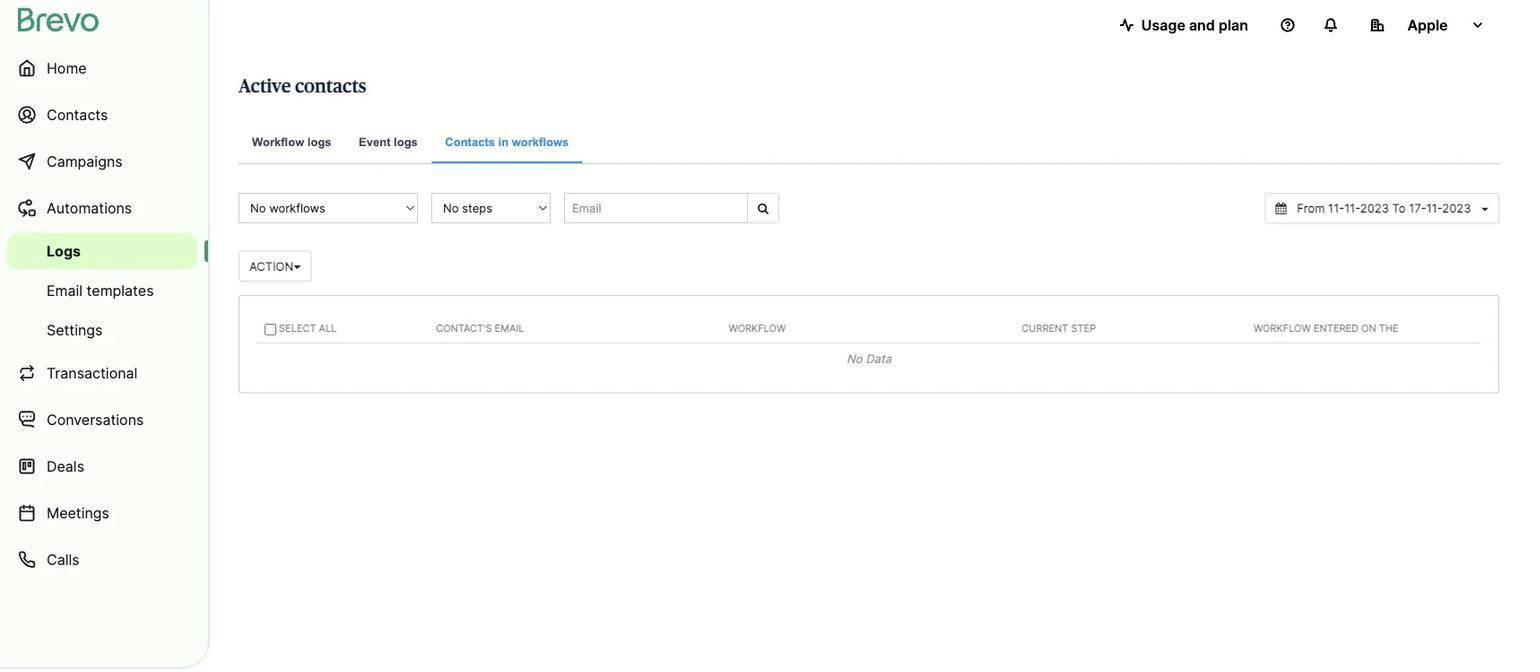 Task type: vqa. For each thing, say whether or not it's contained in the screenshot.
Marketing activity 1/2 - Email Marketing Activity
no



Task type: locate. For each thing, give the bounding box(es) containing it.
current step
[[1022, 322, 1097, 334]]

templates
[[87, 282, 154, 299]]

logs right the event on the left top of the page
[[394, 135, 418, 148]]

no
[[847, 352, 863, 366]]

0 horizontal spatial workflow
[[252, 135, 304, 148]]

campaigns
[[47, 153, 123, 170]]

1 horizontal spatial workflow
[[729, 322, 786, 334]]

logs
[[308, 135, 332, 148], [394, 135, 418, 148]]

0 horizontal spatial contacts
[[47, 106, 108, 123]]

select
[[279, 322, 316, 334]]

workflow inside workflow logs "link"
[[252, 135, 304, 148]]

settings link
[[7, 312, 197, 348]]

data
[[866, 352, 892, 366]]

usage
[[1142, 16, 1186, 34]]

contact's
[[436, 322, 492, 334]]

workflow entered on the
[[1254, 322, 1399, 334]]

action
[[249, 259, 294, 273]]

conversations link
[[7, 398, 197, 441]]

meetings
[[47, 504, 109, 522]]

deals link
[[7, 445, 197, 488]]

search image
[[758, 202, 769, 214]]

Email text field
[[564, 193, 748, 223]]

0 vertical spatial contacts
[[47, 106, 108, 123]]

None text field
[[1291, 200, 1479, 217]]

campaigns link
[[7, 140, 197, 183]]

active contacts
[[239, 77, 367, 96]]

settings
[[47, 321, 103, 339]]

automations link
[[7, 187, 197, 230]]

home
[[47, 59, 87, 77]]

1 horizontal spatial contacts
[[445, 135, 495, 148]]

1 logs from the left
[[308, 135, 332, 148]]

home link
[[7, 47, 197, 90]]

0 horizontal spatial logs
[[308, 135, 332, 148]]

workflow logs
[[252, 135, 332, 148]]

usage and plan button
[[1106, 7, 1263, 43]]

logs
[[47, 242, 81, 260]]

action button
[[239, 251, 312, 282]]

2 horizontal spatial workflow
[[1254, 322, 1312, 334]]

contacts up campaigns
[[47, 106, 108, 123]]

logs left the event on the left top of the page
[[308, 135, 332, 148]]

calendar image
[[1276, 203, 1287, 214]]

1 vertical spatial contacts
[[445, 135, 495, 148]]

email templates link
[[7, 273, 197, 309]]

no data
[[847, 352, 892, 366]]

workflow
[[252, 135, 304, 148], [729, 322, 786, 334], [1254, 322, 1312, 334]]

contacts
[[47, 106, 108, 123], [445, 135, 495, 148]]

contacts for contacts
[[47, 106, 108, 123]]

meetings link
[[7, 492, 197, 535]]

1 horizontal spatial logs
[[394, 135, 418, 148]]

select all
[[276, 322, 337, 334]]

automations
[[47, 199, 132, 217]]

contact's email
[[436, 322, 524, 334]]

2 logs from the left
[[394, 135, 418, 148]]

entered
[[1314, 322, 1359, 334]]

contacts
[[295, 77, 367, 96]]

contacts left in
[[445, 135, 495, 148]]

logs link
[[7, 233, 197, 269]]

apple button
[[1357, 7, 1500, 43]]

None checkbox
[[265, 324, 276, 336]]



Task type: describe. For each thing, give the bounding box(es) containing it.
conversations
[[47, 411, 144, 428]]

and
[[1190, 16, 1216, 34]]

contacts for contacts in workflows
[[445, 135, 495, 148]]

logs for event logs
[[394, 135, 418, 148]]

contacts link
[[7, 93, 197, 136]]

workflow for workflow logs
[[252, 135, 304, 148]]

transactional link
[[7, 352, 197, 395]]

contacts in workflows
[[445, 135, 569, 148]]

logs for workflow logs
[[308, 135, 332, 148]]

contacts in workflows link
[[432, 122, 583, 163]]

workflow logs link
[[239, 122, 345, 164]]

calls
[[47, 551, 80, 568]]

current
[[1022, 322, 1069, 334]]

event logs
[[359, 135, 418, 148]]

in
[[498, 135, 509, 148]]

email
[[47, 282, 83, 299]]

transactional
[[47, 364, 138, 382]]

workflow for workflow
[[729, 322, 786, 334]]

active
[[239, 77, 291, 96]]

apple
[[1408, 16, 1449, 34]]

on
[[1362, 322, 1377, 334]]

workflow for workflow entered on the
[[1254, 322, 1312, 334]]

calls link
[[7, 538, 197, 581]]

all
[[319, 322, 337, 334]]

workflows
[[512, 135, 569, 148]]

step
[[1072, 322, 1097, 334]]

deals
[[47, 458, 84, 475]]

event
[[359, 135, 391, 148]]

email
[[495, 322, 524, 334]]

plan
[[1219, 16, 1249, 34]]

event logs link
[[346, 122, 431, 164]]

email templates
[[47, 282, 154, 299]]

the
[[1380, 322, 1399, 334]]

usage and plan
[[1142, 16, 1249, 34]]



